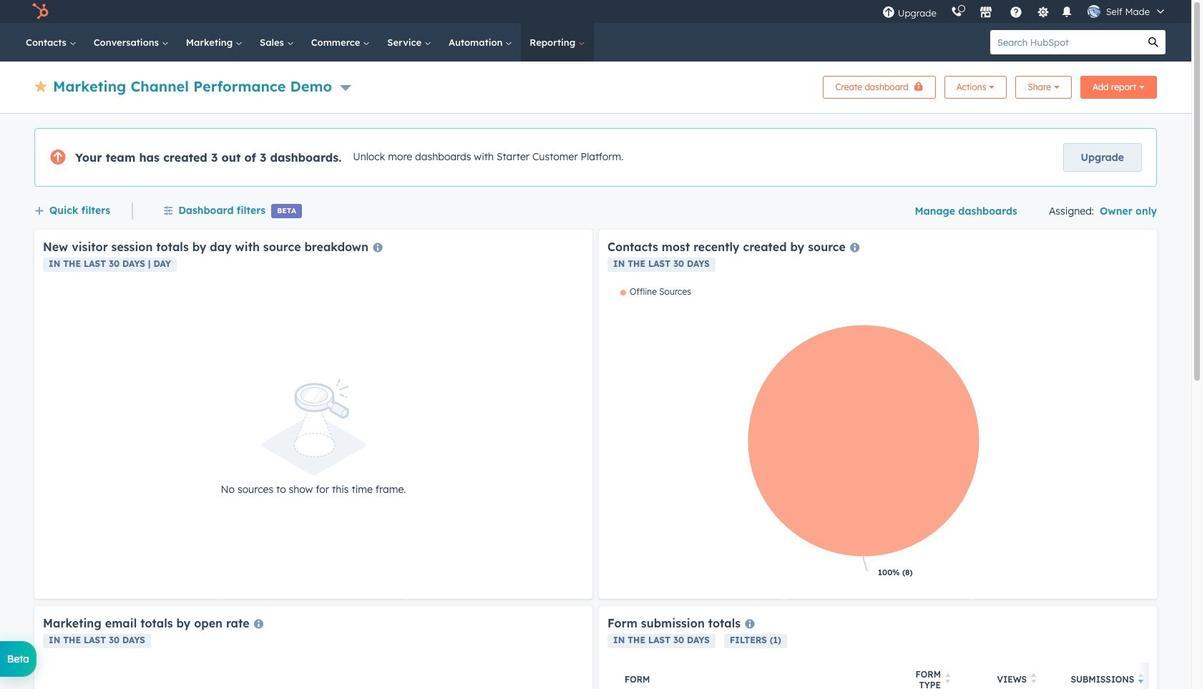 Task type: describe. For each thing, give the bounding box(es) containing it.
ruby anderson image
[[1087, 5, 1100, 18]]

contacts most recently created by source element
[[599, 230, 1157, 599]]

2 press to sort. element from the left
[[1031, 674, 1037, 686]]

marketplaces image
[[979, 6, 992, 19]]

new visitor session totals by day with source breakdown element
[[34, 230, 592, 599]]

descending sort. press to sort ascending. image
[[1139, 674, 1144, 684]]

press to sort. image for 2nd press to sort. element from the right
[[945, 674, 951, 684]]

marketing email totals by open rate element
[[34, 606, 592, 689]]

interactive chart image
[[608, 286, 1148, 590]]

descending sort. press to sort ascending. element
[[1139, 674, 1144, 686]]

form submission totals element
[[599, 606, 1202, 689]]



Task type: vqa. For each thing, say whether or not it's contained in the screenshot.
first caret image
no



Task type: locate. For each thing, give the bounding box(es) containing it.
0 horizontal spatial press to sort. image
[[945, 674, 951, 684]]

menu
[[875, 0, 1174, 23]]

1 press to sort. image from the left
[[945, 674, 951, 684]]

toggle series visibility region
[[620, 286, 691, 297]]

banner
[[34, 72, 1157, 99]]

press to sort. image
[[945, 674, 951, 684], [1031, 674, 1037, 684]]

1 horizontal spatial press to sort. image
[[1031, 674, 1037, 684]]

press to sort. element
[[945, 674, 951, 686], [1031, 674, 1037, 686]]

press to sort. image for 1st press to sort. element from the right
[[1031, 674, 1037, 684]]

0 horizontal spatial press to sort. element
[[945, 674, 951, 686]]

2 press to sort. image from the left
[[1031, 674, 1037, 684]]

1 horizontal spatial press to sort. element
[[1031, 674, 1037, 686]]

1 press to sort. element from the left
[[945, 674, 951, 686]]

Search HubSpot search field
[[990, 30, 1141, 54]]



